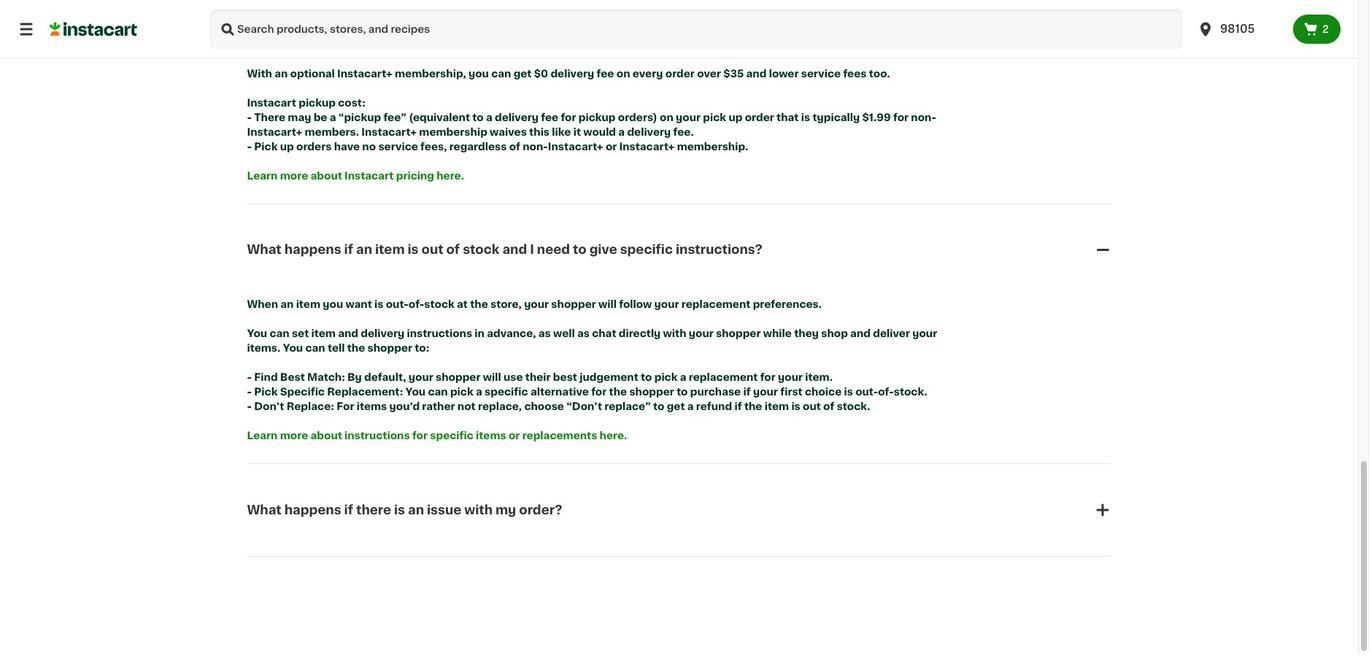 Task type: vqa. For each thing, say whether or not it's contained in the screenshot.
cookies
no



Task type: locate. For each thing, give the bounding box(es) containing it.
2 - from the top
[[247, 25, 252, 35]]

1 more from the top
[[280, 171, 308, 181]]

way
[[608, 25, 630, 35]]

service right lower
[[801, 68, 841, 79]]

but
[[356, 25, 374, 35]]

it
[[573, 127, 581, 137]]

will
[[599, 299, 617, 310], [483, 372, 501, 382]]

0 vertical spatial out
[[421, 244, 443, 256]]

0 horizontal spatial order
[[665, 68, 695, 79]]

None search field
[[210, 9, 1182, 50]]

optional down service.
[[290, 68, 335, 79]]

get
[[514, 68, 532, 79], [667, 401, 685, 412]]

1 pick from the top
[[254, 141, 278, 152]]

delivery down change
[[462, 25, 506, 35]]

2 pick from the top
[[254, 387, 278, 397]]

replace,
[[478, 401, 522, 412]]

instacart inside instacart pickup cost: - there may be a "pickup fee" (equivalent to a delivery fee for pickup orders) on your pick up order that is typically $1.99 for non- instacart+ members. instacart+ membership waives this like it would a delivery fee. - pick up orders have no service fees, regardless of non-instacart+ or instacart+ membership.
[[247, 98, 296, 108]]

1 horizontal spatial get
[[667, 401, 685, 412]]

out inside - find best match: by default, your shopper will use their best judgement to pick a replacement for your item. - pick specific replacement: you can pick a specific alternative for the shopper to purchase if your first choice is out-of-stock. - don't replace: for items you'd rather not replace, choose "don't replace" to get a refund if the item is out of stock.
[[803, 401, 821, 412]]

recognition
[[845, 25, 908, 35]]

to inside instacart pickup cost: - there may be a "pickup fee" (equivalent to a delivery fee for pickup orders) on your pick up order that is typically $1.99 for non- instacart+ members. instacart+ membership waives this like it would a delivery fee. - pick up orders have no service fees, regardless of non-instacart+ or instacart+ membership.
[[472, 112, 484, 122]]

get inside - find best match: by default, your shopper will use their best judgement to pick a replacement for your item. - pick specific replacement: you can pick a specific alternative for the shopper to purchase if your first choice is out-of-stock. - don't replace: for items you'd rather not replace, choose "don't replace" to get a refund if the item is out of stock.
[[667, 401, 685, 412]]

fee. inside instacart pickup cost: - there may be a "pickup fee" (equivalent to a delivery fee for pickup orders) on your pick up order that is typically $1.99 for non- instacart+ members. instacart+ membership waives this like it would a delivery fee. - pick up orders have no service fees, regardless of non-instacart+ or instacart+ membership.
[[673, 127, 694, 137]]

specific right give
[[620, 244, 673, 256]]

1 vertical spatial with
[[464, 504, 493, 516]]

2 happens from the top
[[284, 504, 341, 516]]

1 as from the left
[[538, 328, 551, 339]]

fee down who
[[597, 68, 614, 79]]

instacart+ down there
[[247, 127, 302, 137]]

0 horizontal spatial fee.
[[519, 10, 539, 20]]

1 what from the top
[[247, 244, 282, 256]]

an inside the what happens if an item is out of stock and i need to give specific instructions? dropdown button
[[356, 244, 372, 256]]

if right refund
[[734, 401, 742, 412]]

0 vertical spatial learn
[[247, 171, 278, 181]]

1 vertical spatial out
[[803, 401, 821, 412]]

instacart+
[[337, 68, 392, 79], [247, 127, 302, 137], [361, 127, 417, 137], [548, 141, 603, 152], [619, 141, 675, 152]]

and right $35 on the top right
[[746, 68, 767, 79]]

have inside - service fees vary and are subject to change based on factors like location and the number and types of items in your cart. orders containing alcohol have a separate service fee. - tipping is optional but encouraged for delivery orders. it's a great way to show your shopper appreciation and recognition for excellent service. 100% of your tip goes directly to the shopper who delivers your order.
[[389, 10, 415, 20]]

1 vertical spatial of-
[[878, 387, 894, 397]]

of down waives
[[509, 141, 520, 152]]

"pickup
[[338, 112, 381, 122]]

of up at
[[446, 244, 460, 256]]

1 horizontal spatial out
[[803, 401, 821, 412]]

instructions
[[407, 328, 472, 339], [344, 431, 410, 441]]

what inside dropdown button
[[247, 504, 282, 516]]

1 horizontal spatial or
[[606, 141, 617, 152]]

learn for learn more about instructions for specific items or replacements here.
[[247, 431, 278, 441]]

"don't
[[566, 401, 602, 412]]

0 vertical spatial or
[[606, 141, 617, 152]]

can up rather
[[428, 387, 448, 397]]

1 - from the top
[[247, 0, 252, 6]]

1 horizontal spatial on
[[616, 68, 630, 79]]

you for can
[[283, 343, 303, 353]]

0 horizontal spatial specific
[[430, 431, 474, 441]]

shopper up the replace"
[[629, 387, 674, 397]]

1 horizontal spatial items
[[476, 431, 506, 441]]

delivers
[[613, 39, 656, 49]]

more down orders
[[280, 171, 308, 181]]

about down replace:
[[311, 431, 342, 441]]

1 horizontal spatial stock.
[[894, 387, 927, 397]]

typically
[[813, 112, 860, 122]]

0 horizontal spatial stock
[[424, 299, 455, 310]]

instructions?
[[676, 244, 762, 256]]

stock.
[[894, 387, 927, 397], [837, 401, 870, 412]]

1 vertical spatial non-
[[523, 141, 548, 152]]

0 vertical spatial like
[[584, 0, 603, 6]]

can inside - find best match: by default, your shopper will use their best judgement to pick a replacement for your item. - pick specific replacement: you can pick a specific alternative for the shopper to purchase if your first choice is out-of-stock. - don't replace: for items you'd rather not replace, choose "don't replace" to get a refund if the item is out of stock.
[[428, 387, 448, 397]]

order left that
[[745, 112, 774, 122]]

in
[[842, 0, 851, 6], [475, 328, 485, 339]]

when
[[247, 299, 278, 310]]

happens for there
[[284, 504, 341, 516]]

order
[[665, 68, 695, 79], [745, 112, 774, 122]]

instructions up to:
[[407, 328, 472, 339]]

may
[[288, 112, 311, 122]]

and left the types
[[739, 0, 760, 6]]

0 vertical spatial on
[[527, 0, 540, 6]]

2 vertical spatial on
[[660, 112, 673, 122]]

encouraged
[[377, 25, 442, 35]]

they
[[794, 328, 819, 339]]

0 vertical spatial you
[[469, 68, 489, 79]]

like left it
[[552, 127, 571, 137]]

with
[[247, 68, 272, 79]]

-
[[247, 0, 252, 6], [247, 25, 252, 35], [247, 112, 252, 122], [247, 141, 252, 152], [247, 372, 252, 382], [247, 387, 252, 397], [247, 401, 252, 412]]

you right membership,
[[469, 68, 489, 79]]

1 vertical spatial in
[[475, 328, 485, 339]]

service
[[477, 10, 516, 20], [801, 68, 841, 79], [378, 141, 418, 152]]

what inside dropdown button
[[247, 244, 282, 256]]

2 horizontal spatial you
[[405, 387, 426, 397]]

stock for of-
[[424, 299, 455, 310]]

replacements
[[522, 431, 597, 441]]

of- up to:
[[409, 299, 424, 310]]

1 vertical spatial out-
[[855, 387, 878, 397]]

as left well
[[538, 328, 551, 339]]

specific up replace,
[[485, 387, 528, 397]]

0 vertical spatial fee.
[[519, 10, 539, 20]]

2 about from the top
[[311, 431, 342, 441]]

up left orders
[[280, 141, 294, 152]]

items.
[[247, 343, 280, 353]]

0 horizontal spatial pickup
[[299, 98, 336, 108]]

1 vertical spatial happens
[[284, 504, 341, 516]]

1 horizontal spatial fee
[[597, 68, 614, 79]]

happens for an
[[284, 244, 341, 256]]

0 vertical spatial service
[[477, 10, 516, 20]]

98105 button
[[1188, 9, 1293, 50]]

more for learn more about instructions for specific items or replacements here.
[[280, 431, 308, 441]]

0 vertical spatial up
[[729, 112, 743, 122]]

pick down find on the left
[[254, 387, 278, 397]]

chat
[[592, 328, 616, 339]]

what
[[247, 244, 282, 256], [247, 504, 282, 516]]

if
[[344, 244, 353, 256], [743, 387, 751, 397], [734, 401, 742, 412], [344, 504, 353, 516]]

0 horizontal spatial in
[[475, 328, 485, 339]]

0 horizontal spatial up
[[280, 141, 294, 152]]

1 vertical spatial pick
[[254, 387, 278, 397]]

is inside dropdown button
[[408, 244, 419, 256]]

goes
[[434, 39, 460, 49]]

1 vertical spatial or
[[509, 431, 520, 441]]

0 horizontal spatial will
[[483, 372, 501, 382]]

pickup
[[299, 98, 336, 108], [579, 112, 616, 122]]

pick right judgement
[[654, 372, 678, 382]]

rather
[[422, 401, 455, 412]]

what for what happens if there is an issue with my order?
[[247, 504, 282, 516]]

you inside - find best match: by default, your shopper will use their best judgement to pick a replacement for your item. - pick specific replacement: you can pick a specific alternative for the shopper to purchase if your first choice is out-of-stock. - don't replace: for items you'd rather not replace, choose "don't replace" to get a refund if the item is out of stock.
[[405, 387, 426, 397]]

0 vertical spatial get
[[514, 68, 532, 79]]

2 vertical spatial you
[[405, 387, 426, 397]]

of inside dropdown button
[[446, 244, 460, 256]]

up up membership. in the top of the page
[[729, 112, 743, 122]]

a
[[418, 10, 424, 20], [568, 25, 575, 35], [330, 112, 336, 122], [486, 112, 492, 122], [618, 127, 625, 137], [680, 372, 686, 382], [476, 387, 482, 397], [687, 401, 694, 412]]

non- right $1.99
[[911, 112, 936, 122]]

on
[[527, 0, 540, 6], [616, 68, 630, 79], [660, 112, 673, 122]]

0 vertical spatial pick
[[254, 141, 278, 152]]

directly right the goes
[[463, 39, 505, 49]]

$1.99
[[862, 112, 891, 122]]

fee. up orders.
[[519, 10, 539, 20]]

stock for of
[[463, 244, 500, 256]]

1 vertical spatial fee.
[[673, 127, 694, 137]]

like inside - service fees vary and are subject to change based on factors like location and the number and types of items in your cart. orders containing alcohol have a separate service fee. - tipping is optional but encouraged for delivery orders. it's a great way to show your shopper appreciation and recognition for excellent service. 100% of your tip goes directly to the shopper who delivers your order.
[[584, 0, 603, 6]]

if up want
[[344, 244, 353, 256]]

out-
[[386, 299, 409, 310], [855, 387, 878, 397]]

fees
[[297, 0, 321, 6], [843, 68, 867, 79]]

of right 100% at left
[[376, 39, 387, 49]]

on inside - service fees vary and are subject to change based on factors like location and the number and types of items in your cart. orders containing alcohol have a separate service fee. - tipping is optional but encouraged for delivery orders. it's a great way to show your shopper appreciation and recognition for excellent service. 100% of your tip goes directly to the shopper who delivers your order.
[[527, 0, 540, 6]]

2 learn from the top
[[247, 431, 278, 441]]

of-
[[409, 299, 424, 310], [878, 387, 894, 397]]

like
[[584, 0, 603, 6], [552, 127, 571, 137]]

0 vertical spatial stock
[[463, 244, 500, 256]]

if left there
[[344, 504, 353, 516]]

1 horizontal spatial like
[[584, 0, 603, 6]]

0 vertical spatial optional
[[309, 25, 354, 35]]

while
[[763, 328, 792, 339]]

1 vertical spatial you
[[283, 343, 303, 353]]

service
[[254, 0, 295, 6]]

0 vertical spatial fees
[[297, 0, 321, 6]]

or down would
[[606, 141, 617, 152]]

happens
[[284, 244, 341, 256], [284, 504, 341, 516]]

on inside instacart pickup cost: - there may be a "pickup fee" (equivalent to a delivery fee for pickup orders) on your pick up order that is typically $1.99 for non- instacart+ members. instacart+ membership waives this like it would a delivery fee. - pick up orders have no service fees, regardless of non-instacart+ or instacart+ membership.
[[660, 112, 673, 122]]

fees left too. in the top right of the page
[[843, 68, 867, 79]]

delivery down orders)
[[627, 127, 671, 137]]

order left over
[[665, 68, 695, 79]]

1 vertical spatial replacement
[[689, 372, 758, 382]]

(equivalent
[[409, 112, 470, 122]]

1 horizontal spatial of-
[[878, 387, 894, 397]]

shopper up not
[[436, 372, 481, 382]]

0 vertical spatial here.
[[437, 171, 464, 181]]

and
[[349, 0, 370, 6], [652, 0, 672, 6], [739, 0, 760, 6], [823, 25, 843, 35], [746, 68, 767, 79], [502, 244, 527, 256], [338, 328, 358, 339], [850, 328, 871, 339]]

items
[[809, 0, 839, 6], [357, 401, 387, 412], [476, 431, 506, 441]]

1 horizontal spatial pick
[[654, 372, 678, 382]]

0 vertical spatial out-
[[386, 299, 409, 310]]

1 horizontal spatial out-
[[855, 387, 878, 397]]

show
[[646, 25, 675, 35]]

0 horizontal spatial fee
[[541, 112, 558, 122]]

here.
[[437, 171, 464, 181], [600, 431, 627, 441]]

as right well
[[577, 328, 590, 339]]

replace"
[[604, 401, 651, 412]]

the inside you can set item and delivery instructions in advance, as well as chat directly with your shopper while they shop and deliver your items. you can tell the shopper to:
[[347, 343, 365, 353]]

stock left at
[[424, 299, 455, 310]]

happens inside dropdown button
[[284, 504, 341, 516]]

0 horizontal spatial here.
[[437, 171, 464, 181]]

you
[[469, 68, 489, 79], [323, 299, 343, 310]]

1 vertical spatial items
[[357, 401, 387, 412]]

0 vertical spatial instructions
[[407, 328, 472, 339]]

use
[[504, 372, 523, 382]]

you can set item and delivery instructions in advance, as well as chat directly with your shopper while they shop and deliver your items. you can tell the shopper to:
[[247, 328, 940, 353]]

out- right want
[[386, 299, 409, 310]]

instacart up there
[[247, 98, 296, 108]]

is inside dropdown button
[[394, 504, 405, 516]]

there
[[356, 504, 391, 516]]

2 what from the top
[[247, 504, 282, 516]]

1 horizontal spatial service
[[477, 10, 516, 20]]

0 horizontal spatial have
[[334, 141, 360, 152]]

out- right choice
[[855, 387, 878, 397]]

2 horizontal spatial items
[[809, 0, 839, 6]]

1 vertical spatial specific
[[485, 387, 528, 397]]

1 vertical spatial more
[[280, 431, 308, 441]]

up
[[729, 112, 743, 122], [280, 141, 294, 152]]

1 horizontal spatial as
[[577, 328, 590, 339]]

you down 'set'
[[283, 343, 303, 353]]

non-
[[911, 112, 936, 122], [523, 141, 548, 152]]

fee. inside - service fees vary and are subject to change based on factors like location and the number and types of items in your cart. orders containing alcohol have a separate service fee. - tipping is optional but encouraged for delivery orders. it's a great way to show your shopper appreciation and recognition for excellent service. 100% of your tip goes directly to the shopper who delivers your order.
[[519, 10, 539, 20]]

in inside - service fees vary and are subject to change based on factors like location and the number and types of items in your cart. orders containing alcohol have a separate service fee. - tipping is optional but encouraged for delivery orders. it's a great way to show your shopper appreciation and recognition for excellent service. 100% of your tip goes directly to the shopper who delivers your order.
[[842, 0, 851, 6]]

pricing
[[396, 171, 434, 181]]

1 horizontal spatial with
[[663, 328, 686, 339]]

your inside instacart pickup cost: - there may be a "pickup fee" (equivalent to a delivery fee for pickup orders) on your pick up order that is typically $1.99 for non- instacart+ members. instacart+ membership waives this like it would a delivery fee. - pick up orders have no service fees, regardless of non-instacart+ or instacart+ membership.
[[676, 112, 701, 122]]

directly inside - service fees vary and are subject to change based on factors like location and the number and types of items in your cart. orders containing alcohol have a separate service fee. - tipping is optional but encouraged for delivery orders. it's a great way to show your shopper appreciation and recognition for excellent service. 100% of your tip goes directly to the shopper who delivers your order.
[[463, 39, 505, 49]]

this
[[529, 127, 550, 137]]

out- inside - find best match: by default, your shopper will use their best judgement to pick a replacement for your item. - pick specific replacement: you can pick a specific alternative for the shopper to purchase if your first choice is out-of-stock. - don't replace: for items you'd rather not replace, choose "don't replace" to get a refund if the item is out of stock.
[[855, 387, 878, 397]]

replacement up purchase
[[689, 372, 758, 382]]

alcohol
[[347, 10, 387, 20]]

0 horizontal spatial you
[[323, 299, 343, 310]]

item inside you can set item and delivery instructions in advance, as well as chat directly with your shopper while they shop and deliver your items. you can tell the shopper to:
[[311, 328, 336, 339]]

1 about from the top
[[311, 171, 342, 181]]

directly
[[463, 39, 505, 49], [619, 328, 661, 339]]

1 horizontal spatial here.
[[600, 431, 627, 441]]

1 vertical spatial about
[[311, 431, 342, 441]]

- left orders
[[247, 141, 252, 152]]

the down judgement
[[609, 387, 627, 397]]

1 vertical spatial have
[[334, 141, 360, 152]]

you left want
[[323, 299, 343, 310]]

issue
[[427, 504, 461, 516]]

get left $0
[[514, 68, 532, 79]]

learn down the don't
[[247, 431, 278, 441]]

to up membership
[[472, 112, 484, 122]]

pick up not
[[450, 387, 473, 397]]

an right with at the top of page
[[275, 68, 288, 79]]

pickup up be
[[299, 98, 336, 108]]

- down items.
[[247, 387, 252, 397]]

instacart+ down it
[[548, 141, 603, 152]]

0 horizontal spatial items
[[357, 401, 387, 412]]

- left find on the left
[[247, 372, 252, 382]]

0 horizontal spatial get
[[514, 68, 532, 79]]

optional up service.
[[309, 25, 354, 35]]

directly down follow
[[619, 328, 661, 339]]

store,
[[490, 299, 522, 310]]

your up purchase
[[689, 328, 714, 339]]

about for instacart
[[311, 171, 342, 181]]

here. down the replace"
[[600, 431, 627, 441]]

the right tell
[[347, 343, 365, 353]]

for down the separate
[[444, 25, 460, 35]]

2 vertical spatial items
[[476, 431, 506, 441]]

delivery up waives
[[495, 112, 539, 122]]

2 button
[[1293, 15, 1341, 44]]

2 vertical spatial pick
[[450, 387, 473, 397]]

1 horizontal spatial pickup
[[579, 112, 616, 122]]

with an optional instacart+ membership, you can get $0 delivery fee on every order over $35 and lower service fees too.
[[247, 68, 890, 79]]

your right store,
[[524, 299, 549, 310]]

delivery down want
[[361, 328, 405, 339]]

0 vertical spatial of-
[[409, 299, 424, 310]]

you for find
[[405, 387, 426, 397]]

pick inside - find best match: by default, your shopper will use their best judgement to pick a replacement for your item. - pick specific replacement: you can pick a specific alternative for the shopper to purchase if your first choice is out-of-stock. - don't replace: for items you'd rather not replace, choose "don't replace" to get a refund if the item is out of stock.
[[254, 387, 278, 397]]

you
[[247, 328, 267, 339], [283, 343, 303, 353], [405, 387, 426, 397]]

1 vertical spatial learn
[[247, 431, 278, 441]]

what happens if there is an issue with my order? button
[[247, 484, 1111, 536]]

1 horizontal spatial specific
[[485, 387, 528, 397]]

shopper
[[704, 25, 749, 35], [541, 39, 586, 49], [551, 299, 596, 310], [716, 328, 761, 339], [368, 343, 412, 353], [436, 372, 481, 382], [629, 387, 674, 397]]

an inside what happens if there is an issue with my order? dropdown button
[[408, 504, 424, 516]]

pick down there
[[254, 141, 278, 152]]

fee. up membership. in the top of the page
[[673, 127, 694, 137]]

have
[[389, 10, 415, 20], [334, 141, 360, 152]]

stock
[[463, 244, 500, 256], [424, 299, 455, 310]]

0 vertical spatial order
[[665, 68, 695, 79]]

1 horizontal spatial you
[[469, 68, 489, 79]]

order?
[[519, 504, 562, 516]]

on left every in the left top of the page
[[616, 68, 630, 79]]

happens inside dropdown button
[[284, 244, 341, 256]]

have down "subject"
[[389, 10, 415, 20]]

0 vertical spatial replacement
[[682, 299, 751, 310]]

set
[[292, 328, 309, 339]]

1 vertical spatial stock
[[424, 299, 455, 310]]

1 happens from the top
[[284, 244, 341, 256]]

your right deliver
[[912, 328, 937, 339]]

replacement down instructions? on the top of page
[[682, 299, 751, 310]]

specific inside dropdown button
[[620, 244, 673, 256]]

0 vertical spatial will
[[599, 299, 617, 310]]

is inside instacart pickup cost: - there may be a "pickup fee" (equivalent to a delivery fee for pickup orders) on your pick up order that is typically $1.99 for non- instacart+ members. instacart+ membership waives this like it would a delivery fee. - pick up orders have no service fees, regardless of non-instacart+ or instacart+ membership.
[[801, 112, 810, 122]]

items down replace,
[[476, 431, 506, 441]]

instacart down no
[[344, 171, 394, 181]]

1 learn from the top
[[247, 171, 278, 181]]

items inside - service fees vary and are subject to change based on factors like location and the number and types of items in your cart. orders containing alcohol have a separate service fee. - tipping is optional but encouraged for delivery orders. it's a great way to show your shopper appreciation and recognition for excellent service. 100% of your tip goes directly to the shopper who delivers your order.
[[809, 0, 839, 6]]

stock. down deliver
[[894, 387, 927, 397]]

98105
[[1220, 23, 1255, 34]]

item inside dropdown button
[[375, 244, 405, 256]]

1 vertical spatial directly
[[619, 328, 661, 339]]

stock left i
[[463, 244, 500, 256]]

will left use
[[483, 372, 501, 382]]

about down orders
[[311, 171, 342, 181]]

stock. down choice
[[837, 401, 870, 412]]

0 horizontal spatial on
[[527, 0, 540, 6]]

fee inside instacart pickup cost: - there may be a "pickup fee" (equivalent to a delivery fee for pickup orders) on your pick up order that is typically $1.99 for non- instacart+ members. instacart+ membership waives this like it would a delivery fee. - pick up orders have no service fees, regardless of non-instacart+ or instacart+ membership.
[[541, 112, 558, 122]]

replacement:
[[327, 387, 403, 397]]

your down the show
[[658, 39, 683, 49]]

get left refund
[[667, 401, 685, 412]]

order.
[[686, 39, 717, 49]]

- up orders
[[247, 0, 252, 6]]

2 vertical spatial service
[[378, 141, 418, 152]]

of- inside - find best match: by default, your shopper will use their best judgement to pick a replacement for your item. - pick specific replacement: you can pick a specific alternative for the shopper to purchase if your first choice is out-of-stock. - don't replace: for items you'd rather not replace, choose "don't replace" to get a refund if the item is out of stock.
[[878, 387, 894, 397]]

6 - from the top
[[247, 387, 252, 397]]

stock inside the what happens if an item is out of stock and i need to give specific instructions? dropdown button
[[463, 244, 500, 256]]

- left there
[[247, 112, 252, 122]]

0 horizontal spatial you
[[247, 328, 267, 339]]

in up the recognition
[[842, 0, 851, 6]]

2 more from the top
[[280, 431, 308, 441]]

optional
[[309, 25, 354, 35], [290, 68, 335, 79]]

- left the don't
[[247, 401, 252, 412]]

2 horizontal spatial on
[[660, 112, 673, 122]]

fee
[[597, 68, 614, 79], [541, 112, 558, 122]]

pickup up would
[[579, 112, 616, 122]]

5 - from the top
[[247, 372, 252, 382]]

1 horizontal spatial order
[[745, 112, 774, 122]]

0 horizontal spatial fees
[[297, 0, 321, 6]]

first
[[780, 387, 803, 397]]

0 vertical spatial with
[[663, 328, 686, 339]]



Task type: describe. For each thing, give the bounding box(es) containing it.
who
[[588, 39, 611, 49]]

and inside dropdown button
[[502, 244, 527, 256]]

it's
[[549, 25, 566, 35]]

1 vertical spatial stock.
[[837, 401, 870, 412]]

with inside you can set item and delivery instructions in advance, as well as chat directly with your shopper while they shop and deliver your items. you can tell the shopper to:
[[663, 328, 686, 339]]

regardless
[[449, 141, 507, 152]]

2 as from the left
[[577, 328, 590, 339]]

based
[[491, 0, 524, 6]]

not
[[457, 401, 476, 412]]

and up the show
[[652, 0, 672, 6]]

the right refund
[[744, 401, 762, 412]]

to up delivers
[[633, 25, 644, 35]]

vary
[[323, 0, 347, 6]]

to:
[[415, 343, 429, 353]]

if right purchase
[[743, 387, 751, 397]]

delivery inside you can set item and delivery instructions in advance, as well as chat directly with your shopper while they shop and deliver your items. you can tell the shopper to:
[[361, 328, 405, 339]]

if inside dropdown button
[[344, 244, 353, 256]]

i
[[530, 244, 534, 256]]

to up the separate
[[435, 0, 446, 6]]

more for learn more about instacart pricing here.
[[280, 171, 308, 181]]

what happens if an item is out of stock and i need to give specific instructions?
[[247, 244, 762, 256]]

directly inside you can set item and delivery instructions in advance, as well as chat directly with your shopper while they shop and deliver your items. you can tell the shopper to:
[[619, 328, 661, 339]]

orders)
[[618, 112, 657, 122]]

types
[[762, 0, 793, 6]]

learn more about instructions for specific items or replacements here. link
[[247, 431, 627, 441]]

0 horizontal spatial or
[[509, 431, 520, 441]]

for
[[337, 401, 354, 412]]

like inside instacart pickup cost: - there may be a "pickup fee" (equivalent to a delivery fee for pickup orders) on your pick up order that is typically $1.99 for non- instacart+ members. instacart+ membership waives this like it would a delivery fee. - pick up orders have no service fees, regardless of non-instacart+ or instacart+ membership.
[[552, 127, 571, 137]]

need
[[537, 244, 570, 256]]

you'd
[[389, 401, 420, 412]]

of right the types
[[795, 0, 806, 6]]

3 - from the top
[[247, 112, 252, 122]]

of inside instacart pickup cost: - there may be a "pickup fee" (equivalent to a delivery fee for pickup orders) on your pick up order that is typically $1.99 for non- instacart+ members. instacart+ membership waives this like it would a delivery fee. - pick up orders have no service fees, regardless of non-instacart+ or instacart+ membership.
[[509, 141, 520, 152]]

alternative
[[530, 387, 589, 397]]

don't
[[254, 401, 284, 412]]

appreciation
[[751, 25, 820, 35]]

instacart+ down fee"
[[361, 127, 417, 137]]

1 vertical spatial here.
[[600, 431, 627, 441]]

1 vertical spatial pick
[[654, 372, 678, 382]]

orders
[[247, 10, 285, 20]]

instacart+ down orders)
[[619, 141, 675, 152]]

fees inside - service fees vary and are subject to change based on factors like location and the number and types of items in your cart. orders containing alcohol have a separate service fee. - tipping is optional but encouraged for delivery orders. it's a great way to show your shopper appreciation and recognition for excellent service. 100% of your tip goes directly to the shopper who delivers your order.
[[297, 0, 321, 6]]

7 - from the top
[[247, 401, 252, 412]]

the down orders.
[[521, 39, 539, 49]]

pick inside instacart pickup cost: - there may be a "pickup fee" (equivalent to a delivery fee for pickup orders) on your pick up order that is typically $1.99 for non- instacart+ members. instacart+ membership waives this like it would a delivery fee. - pick up orders have no service fees, regardless of non-instacart+ or instacart+ membership.
[[703, 112, 726, 122]]

cost:
[[338, 98, 365, 108]]

over
[[697, 68, 721, 79]]

and up alcohol
[[349, 0, 370, 6]]

and left the recognition
[[823, 25, 843, 35]]

1 vertical spatial optional
[[290, 68, 335, 79]]

- service fees vary and are subject to change based on factors like location and the number and types of items in your cart. orders containing alcohol have a separate service fee. - tipping is optional but encouraged for delivery orders. it's a great way to show your shopper appreciation and recognition for excellent service. 100% of your tip goes directly to the shopper who delivers your order.
[[247, 0, 928, 49]]

what happens if an item is out of stock and i need to give specific instructions? button
[[247, 224, 1111, 276]]

fee"
[[383, 112, 406, 122]]

an right "when"
[[280, 299, 294, 310]]

pick inside instacart pickup cost: - there may be a "pickup fee" (equivalent to a delivery fee for pickup orders) on your pick up order that is typically $1.99 for non- instacart+ members. instacart+ membership waives this like it would a delivery fee. - pick up orders have no service fees, regardless of non-instacart+ or instacart+ membership.
[[254, 141, 278, 152]]

will inside - find best match: by default, your shopper will use their best judgement to pick a replacement for your item. - pick specific replacement: you can pick a specific alternative for the shopper to purchase if your first choice is out-of-stock. - don't replace: for items you'd rather not replace, choose "don't replace" to get a refund if the item is out of stock.
[[483, 372, 501, 382]]

to down orders.
[[507, 39, 518, 49]]

shopper up well
[[551, 299, 596, 310]]

there
[[254, 112, 285, 122]]

shop
[[821, 328, 848, 339]]

that
[[777, 112, 799, 122]]

match:
[[307, 372, 345, 382]]

Search field
[[210, 9, 1182, 50]]

tipping
[[254, 25, 295, 35]]

shopper up default,
[[368, 343, 412, 353]]

great
[[577, 25, 606, 35]]

no
[[362, 141, 376, 152]]

the right at
[[470, 299, 488, 310]]

1 vertical spatial pickup
[[579, 112, 616, 122]]

0 vertical spatial non-
[[911, 112, 936, 122]]

1 horizontal spatial will
[[599, 299, 617, 310]]

are
[[372, 0, 389, 6]]

instacart pickup cost: - there may be a "pickup fee" (equivalent to a delivery fee for pickup orders) on your pick up order that is typically $1.99 for non- instacart+ members. instacart+ membership waives this like it would a delivery fee. - pick up orders have no service fees, regardless of non-instacart+ or instacart+ membership.
[[247, 98, 936, 152]]

specific inside - find best match: by default, your shopper will use their best judgement to pick a replacement for your item. - pick specific replacement: you can pick a specific alternative for the shopper to purchase if your first choice is out-of-stock. - don't replace: for items you'd rather not replace, choose "don't replace" to get a refund if the item is out of stock.
[[485, 387, 528, 397]]

2 horizontal spatial service
[[801, 68, 841, 79]]

the up search field
[[675, 0, 693, 6]]

learn more about instacart pricing here. link
[[247, 171, 464, 181]]

item inside - find best match: by default, your shopper will use their best judgement to pick a replacement for your item. - pick specific replacement: you can pick a specific alternative for the shopper to purchase if your first choice is out-of-stock. - don't replace: for items you'd rather not replace, choose "don't replace" to get a refund if the item is out of stock.
[[765, 401, 789, 412]]

containing
[[287, 10, 345, 20]]

about for instructions
[[311, 431, 342, 441]]

want
[[346, 299, 372, 310]]

to up the replace"
[[641, 372, 652, 382]]

instacart logo image
[[50, 20, 137, 38]]

0 vertical spatial you
[[247, 328, 267, 339]]

would
[[583, 127, 616, 137]]

separate
[[426, 10, 474, 20]]

with inside dropdown button
[[464, 504, 493, 516]]

replace:
[[287, 401, 334, 412]]

best
[[553, 372, 577, 382]]

2 vertical spatial specific
[[430, 431, 474, 441]]

98105 button
[[1197, 9, 1284, 50]]

at
[[457, 299, 468, 310]]

0 horizontal spatial out-
[[386, 299, 409, 310]]

have inside instacart pickup cost: - there may be a "pickup fee" (equivalent to a delivery fee for pickup orders) on your pick up order that is typically $1.99 for non- instacart+ members. instacart+ membership waives this like it would a delivery fee. - pick up orders have no service fees, regardless of non-instacart+ or instacart+ membership.
[[334, 141, 360, 152]]

service inside instacart pickup cost: - there may be a "pickup fee" (equivalent to a delivery fee for pickup orders) on your pick up order that is typically $1.99 for non- instacart+ members. instacart+ membership waives this like it would a delivery fee. - pick up orders have no service fees, regardless of non-instacart+ or instacart+ membership.
[[378, 141, 418, 152]]

to right the replace"
[[653, 401, 664, 412]]

learn for learn more about instacart pricing here.
[[247, 171, 278, 181]]

judgement
[[580, 372, 638, 382]]

change
[[448, 0, 489, 6]]

and up tell
[[338, 328, 358, 339]]

1 vertical spatial up
[[280, 141, 294, 152]]

1 vertical spatial instructions
[[344, 431, 410, 441]]

0 vertical spatial fee
[[597, 68, 614, 79]]

membership
[[419, 127, 487, 137]]

replacement inside - find best match: by default, your shopper will use their best judgement to pick a replacement for your item. - pick specific replacement: you can pick a specific alternative for the shopper to purchase if your first choice is out-of-stock. - don't replace: for items you'd rather not replace, choose "don't replace" to get a refund if the item is out of stock.
[[689, 372, 758, 382]]

excellent
[[247, 39, 297, 49]]

$0
[[534, 68, 548, 79]]

1 horizontal spatial up
[[729, 112, 743, 122]]

for right $1.99
[[893, 112, 909, 122]]

optional inside - service fees vary and are subject to change based on factors like location and the number and types of items in your cart. orders containing alcohol have a separate service fee. - tipping is optional but encouraged for delivery orders. it's a great way to show your shopper appreciation and recognition for excellent service. 100% of your tip goes directly to the shopper who delivers your order.
[[309, 25, 354, 35]]

instructions inside you can set item and delivery instructions in advance, as well as chat directly with your shopper while they shop and deliver your items. you can tell the shopper to:
[[407, 328, 472, 339]]

every
[[633, 68, 663, 79]]

if inside dropdown button
[[344, 504, 353, 516]]

delivery inside - service fees vary and are subject to change based on factors like location and the number and types of items in your cart. orders containing alcohol have a separate service fee. - tipping is optional but encouraged for delivery orders. it's a great way to show your shopper appreciation and recognition for excellent service. 100% of your tip goes directly to the shopper who delivers your order.
[[462, 25, 506, 35]]

your left 'cart.'
[[854, 0, 879, 6]]

service.
[[300, 39, 342, 49]]

specific
[[280, 387, 325, 397]]

tip
[[417, 39, 431, 49]]

my
[[496, 504, 516, 516]]

be
[[314, 112, 327, 122]]

or inside instacart pickup cost: - there may be a "pickup fee" (equivalent to a delivery fee for pickup orders) on your pick up order that is typically $1.99 for non- instacart+ members. instacart+ membership waives this like it would a delivery fee. - pick up orders have no service fees, regardless of non-instacart+ or instacart+ membership.
[[606, 141, 617, 152]]

number
[[695, 0, 737, 6]]

for up it
[[561, 112, 576, 122]]

their
[[525, 372, 551, 382]]

and right shop
[[850, 328, 871, 339]]

$35
[[723, 68, 744, 79]]

out inside the what happens if an item is out of stock and i need to give specific instructions? dropdown button
[[421, 244, 443, 256]]

your down encouraged at the left of the page
[[390, 39, 414, 49]]

0 horizontal spatial pick
[[450, 387, 473, 397]]

1 vertical spatial you
[[323, 299, 343, 310]]

0 horizontal spatial of-
[[409, 299, 424, 310]]

shopper down it's
[[541, 39, 586, 49]]

0 horizontal spatial non-
[[523, 141, 548, 152]]

your up the first
[[778, 372, 803, 382]]

100%
[[345, 39, 374, 49]]

in inside you can set item and delivery instructions in advance, as well as chat directly with your shopper while they shop and deliver your items. you can tell the shopper to:
[[475, 328, 485, 339]]

your down to:
[[409, 372, 433, 382]]

for down while
[[760, 372, 776, 382]]

your up the order.
[[677, 25, 702, 35]]

order inside instacart pickup cost: - there may be a "pickup fee" (equivalent to a delivery fee for pickup orders) on your pick up order that is typically $1.99 for non- instacart+ members. instacart+ membership waives this like it would a delivery fee. - pick up orders have no service fees, regardless of non-instacart+ or instacart+ membership.
[[745, 112, 774, 122]]

find
[[254, 372, 278, 382]]

too.
[[869, 68, 890, 79]]

purchase
[[690, 387, 741, 397]]

delivery right $0
[[551, 68, 594, 79]]

for right the recognition
[[910, 25, 926, 35]]

for down you'd
[[412, 431, 428, 441]]

can left 'set'
[[270, 328, 290, 339]]

1 vertical spatial on
[[616, 68, 630, 79]]

to inside dropdown button
[[573, 244, 587, 256]]

0 vertical spatial stock.
[[894, 387, 927, 397]]

4 - from the top
[[247, 141, 252, 152]]

2
[[1323, 24, 1329, 34]]

can left $0
[[491, 68, 511, 79]]

your right follow
[[654, 299, 679, 310]]

of inside - find best match: by default, your shopper will use their best judgement to pick a replacement for your item. - pick specific replacement: you can pick a specific alternative for the shopper to purchase if your first choice is out-of-stock. - don't replace: for items you'd rather not replace, choose "don't replace" to get a refund if the item is out of stock.
[[823, 401, 835, 412]]

what for what happens if an item is out of stock and i need to give specific instructions?
[[247, 244, 282, 256]]

your left the first
[[753, 387, 778, 397]]

for down judgement
[[591, 387, 607, 397]]

by
[[347, 372, 362, 382]]

fees,
[[420, 141, 447, 152]]

what happens if there is an issue with my order?
[[247, 504, 562, 516]]

learn more about instructions for specific items or replacements here.
[[247, 431, 627, 441]]

to left purchase
[[677, 387, 688, 397]]

learn more about instacart pricing here.
[[247, 171, 464, 181]]

members.
[[305, 127, 359, 137]]

well
[[553, 328, 575, 339]]

is inside - service fees vary and are subject to change based on factors like location and the number and types of items in your cart. orders containing alcohol have a separate service fee. - tipping is optional but encouraged for delivery orders. it's a great way to show your shopper appreciation and recognition for excellent service. 100% of your tip goes directly to the shopper who delivers your order.
[[298, 25, 307, 35]]

orders
[[296, 141, 332, 152]]

when an item you want is out-of-stock at the store, your shopper will follow your replacement preferences.
[[247, 299, 822, 310]]

item.
[[805, 372, 833, 382]]

service inside - service fees vary and are subject to change based on factors like location and the number and types of items in your cart. orders containing alcohol have a separate service fee. - tipping is optional but encouraged for delivery orders. it's a great way to show your shopper appreciation and recognition for excellent service. 100% of your tip goes directly to the shopper who delivers your order.
[[477, 10, 516, 20]]

instacart+ down 100% at left
[[337, 68, 392, 79]]

1 horizontal spatial fees
[[843, 68, 867, 79]]

location
[[605, 0, 650, 6]]

shopper left while
[[716, 328, 761, 339]]

1 horizontal spatial instacart
[[344, 171, 394, 181]]

can down 'set'
[[305, 343, 325, 353]]

- find best match: by default, your shopper will use their best judgement to pick a replacement for your item. - pick specific replacement: you can pick a specific alternative for the shopper to purchase if your first choice is out-of-stock. - don't replace: for items you'd rather not replace, choose "don't replace" to get a refund if the item is out of stock.
[[247, 372, 927, 412]]

items inside - find best match: by default, your shopper will use their best judgement to pick a replacement for your item. - pick specific replacement: you can pick a specific alternative for the shopper to purchase if your first choice is out-of-stock. - don't replace: for items you'd rather not replace, choose "don't replace" to get a refund if the item is out of stock.
[[357, 401, 387, 412]]

shopper down number
[[704, 25, 749, 35]]

orders.
[[508, 25, 547, 35]]



